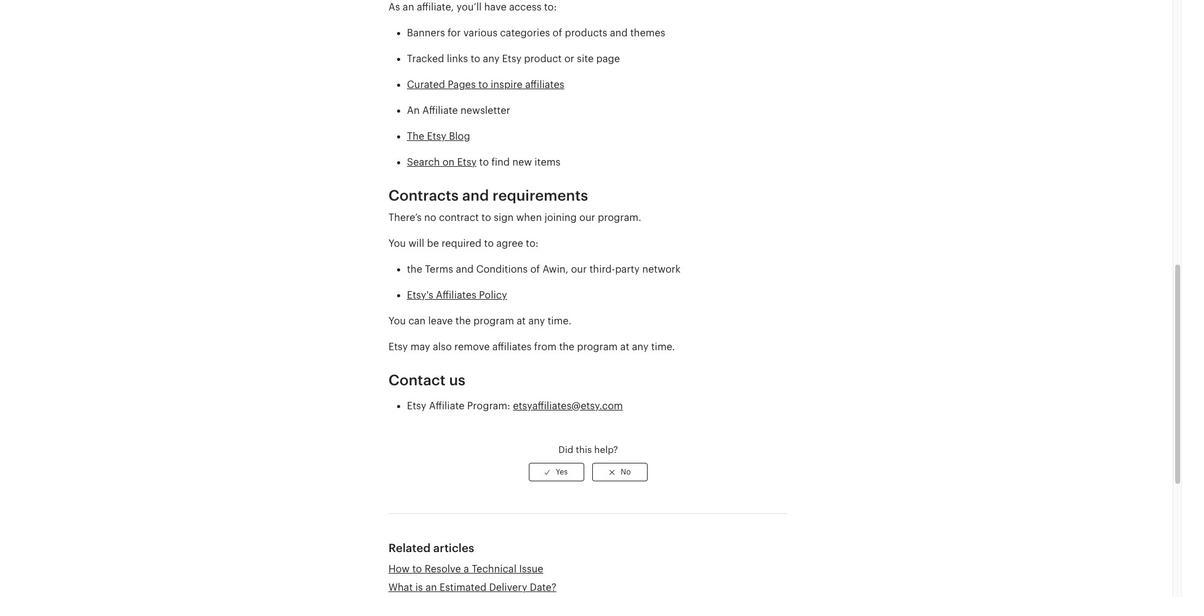 Task type: describe. For each thing, give the bounding box(es) containing it.
product
[[524, 53, 562, 64]]

etsy may also remove affiliates from the program at any time.
[[389, 342, 675, 352]]

you will be required to agree to:
[[389, 238, 539, 249]]

etsy right the
[[427, 131, 447, 141]]

policy
[[479, 290, 507, 300]]

0 horizontal spatial time.
[[548, 316, 572, 326]]

affiliates for inspire
[[525, 79, 565, 90]]

required
[[442, 238, 482, 249]]

for
[[448, 27, 461, 38]]

the terms and conditions of awin, our third-party network
[[407, 264, 681, 274]]

to right pages
[[479, 79, 488, 90]]

0 horizontal spatial program
[[474, 316, 514, 326]]

etsy's affiliates policy link
[[407, 290, 507, 300]]

banners
[[407, 27, 445, 38]]

0 vertical spatial and
[[610, 27, 628, 38]]

to left the find
[[479, 157, 489, 167]]

leave
[[428, 316, 453, 326]]

how to resolve a technical issue
[[389, 564, 544, 575]]

curated pages to inspire affiliates link
[[407, 79, 565, 90]]

will
[[409, 238, 425, 249]]

program:
[[467, 401, 511, 411]]

when
[[516, 212, 542, 223]]

page
[[597, 53, 620, 64]]

various
[[464, 27, 498, 38]]

estimated
[[440, 583, 487, 593]]

contracts and requirements
[[389, 187, 588, 204]]

program.
[[598, 212, 642, 223]]

0 horizontal spatial any
[[483, 53, 500, 64]]

curated pages to inspire affiliates
[[407, 79, 565, 90]]

new
[[513, 157, 532, 167]]

tracked links to any etsy product or site page
[[407, 53, 620, 64]]

0 horizontal spatial at
[[517, 316, 526, 326]]

to left sign
[[482, 212, 491, 223]]

awin,
[[543, 264, 569, 274]]

terms
[[425, 264, 453, 274]]

search on etsy link
[[407, 157, 477, 167]]

affiliates
[[436, 290, 477, 300]]

etsy's
[[407, 290, 434, 300]]

1 vertical spatial our
[[571, 264, 587, 274]]

etsyaffiliates@etsy.com link
[[513, 401, 623, 411]]

did this help?
[[559, 444, 618, 455]]

you can leave the program at any time.
[[389, 316, 572, 326]]

help?
[[595, 444, 618, 455]]

contract
[[439, 212, 479, 223]]

you for you can leave the program at any time.
[[389, 316, 406, 326]]

search on etsy to find new items
[[407, 157, 561, 167]]

1 horizontal spatial time.
[[652, 342, 675, 352]]

0 vertical spatial our
[[580, 212, 596, 223]]

themes
[[631, 27, 666, 38]]

contracts
[[389, 187, 459, 204]]

delivery
[[489, 583, 527, 593]]

blog
[[449, 131, 470, 141]]

curated
[[407, 79, 445, 90]]

an affiliate newsletter
[[407, 105, 510, 115]]

as
[[389, 2, 400, 12]]

products
[[565, 27, 608, 38]]

site
[[577, 53, 594, 64]]

2 vertical spatial and
[[456, 264, 474, 274]]

affiliates for remove
[[493, 342, 532, 352]]

contact us
[[389, 372, 466, 388]]

what
[[389, 583, 413, 593]]

date?
[[530, 583, 557, 593]]

joining
[[545, 212, 577, 223]]

1 vertical spatial any
[[529, 316, 545, 326]]

to left agree
[[484, 238, 494, 249]]

1 horizontal spatial at
[[621, 342, 630, 352]]

1 vertical spatial and
[[462, 187, 489, 204]]

us
[[449, 372, 466, 388]]

have
[[484, 2, 507, 12]]

how
[[389, 564, 410, 575]]

0 horizontal spatial an
[[403, 2, 414, 12]]

contact
[[389, 372, 446, 388]]

2 vertical spatial the
[[559, 342, 575, 352]]

issue
[[519, 564, 544, 575]]

1 horizontal spatial program
[[577, 342, 618, 352]]

what is an estimated delivery date? link
[[389, 583, 557, 593]]

be
[[427, 238, 439, 249]]

newsletter
[[461, 105, 510, 115]]

there's no contract to sign when joining our program.
[[389, 212, 642, 223]]



Task type: locate. For each thing, give the bounding box(es) containing it.
1 horizontal spatial to:
[[544, 2, 557, 12]]

also
[[433, 342, 452, 352]]

the
[[407, 131, 425, 141]]

1 vertical spatial program
[[577, 342, 618, 352]]

to: right agree
[[526, 238, 539, 249]]

1 vertical spatial at
[[621, 342, 630, 352]]

remove
[[455, 342, 490, 352]]

tracked
[[407, 53, 444, 64]]

the right from
[[559, 342, 575, 352]]

0 vertical spatial to:
[[544, 2, 557, 12]]

search
[[407, 157, 440, 167]]

the right leave
[[456, 316, 471, 326]]

to: for as an affiliate, you'll have access to:
[[544, 2, 557, 12]]

etsyaffiliates@etsy.com
[[513, 401, 623, 411]]

2 horizontal spatial any
[[632, 342, 649, 352]]

0 horizontal spatial the
[[407, 264, 422, 274]]

to right links
[[471, 53, 481, 64]]

may
[[411, 342, 430, 352]]

etsy's affiliates policy
[[407, 290, 507, 300]]

affiliates down product
[[525, 79, 565, 90]]

etsy down contact
[[407, 401, 427, 411]]

this
[[576, 444, 592, 455]]

2 horizontal spatial the
[[559, 342, 575, 352]]

and
[[610, 27, 628, 38], [462, 187, 489, 204], [456, 264, 474, 274]]

1 vertical spatial time.
[[652, 342, 675, 352]]

you'll
[[457, 2, 482, 12]]

affiliates left from
[[493, 342, 532, 352]]

0 vertical spatial program
[[474, 316, 514, 326]]

to:
[[544, 2, 557, 12], [526, 238, 539, 249]]

you left will
[[389, 238, 406, 249]]

is
[[416, 583, 423, 593]]

1 vertical spatial affiliate
[[429, 401, 465, 411]]

of for conditions
[[531, 264, 540, 274]]

affiliate
[[423, 105, 458, 115], [429, 401, 465, 411]]

of left awin,
[[531, 264, 540, 274]]

the
[[407, 264, 422, 274], [456, 316, 471, 326], [559, 342, 575, 352]]

0 vertical spatial of
[[553, 27, 562, 38]]

0 vertical spatial affiliates
[[525, 79, 565, 90]]

you
[[389, 238, 406, 249], [389, 316, 406, 326]]

0 vertical spatial time.
[[548, 316, 572, 326]]

resolve
[[425, 564, 461, 575]]

0 vertical spatial an
[[403, 2, 414, 12]]

0 horizontal spatial of
[[531, 264, 540, 274]]

None radio
[[529, 463, 584, 482]]

1 horizontal spatial the
[[456, 316, 471, 326]]

an
[[403, 2, 414, 12], [426, 583, 437, 593]]

affiliate down us
[[429, 401, 465, 411]]

a
[[464, 564, 469, 575]]

third-
[[590, 264, 615, 274]]

etsy right on
[[457, 157, 477, 167]]

program down the policy
[[474, 316, 514, 326]]

related
[[389, 542, 431, 555]]

and up contract
[[462, 187, 489, 204]]

1 horizontal spatial an
[[426, 583, 437, 593]]

banners for various categories of products and themes
[[407, 27, 666, 38]]

1 horizontal spatial any
[[529, 316, 545, 326]]

1 vertical spatial of
[[531, 264, 540, 274]]

0 vertical spatial at
[[517, 316, 526, 326]]

can
[[409, 316, 426, 326]]

find
[[492, 157, 510, 167]]

pages
[[448, 79, 476, 90]]

0 vertical spatial the
[[407, 264, 422, 274]]

technical
[[472, 564, 517, 575]]

requirements
[[493, 187, 588, 204]]

time.
[[548, 316, 572, 326], [652, 342, 675, 352]]

1 vertical spatial the
[[456, 316, 471, 326]]

affiliate,
[[417, 2, 454, 12]]

or
[[565, 53, 575, 64]]

0 vertical spatial affiliate
[[423, 105, 458, 115]]

1 you from the top
[[389, 238, 406, 249]]

no
[[424, 212, 437, 223]]

any
[[483, 53, 500, 64], [529, 316, 545, 326], [632, 342, 649, 352]]

1 vertical spatial affiliates
[[493, 342, 532, 352]]

party
[[615, 264, 640, 274]]

the left terms
[[407, 264, 422, 274]]

and right terms
[[456, 264, 474, 274]]

inspire
[[491, 79, 523, 90]]

articles
[[434, 542, 474, 555]]

did
[[559, 444, 574, 455]]

access
[[509, 2, 542, 12]]

2 you from the top
[[389, 316, 406, 326]]

our right joining
[[580, 212, 596, 223]]

etsy
[[502, 53, 522, 64], [427, 131, 447, 141], [457, 157, 477, 167], [389, 342, 408, 352], [407, 401, 427, 411]]

etsy up inspire
[[502, 53, 522, 64]]

None radio
[[593, 463, 648, 482]]

affiliate for etsy
[[429, 401, 465, 411]]

0 vertical spatial you
[[389, 238, 406, 249]]

related articles
[[389, 542, 474, 555]]

at
[[517, 316, 526, 326], [621, 342, 630, 352]]

on
[[443, 157, 455, 167]]

to: for you will be required to agree to:
[[526, 238, 539, 249]]

0 horizontal spatial to:
[[526, 238, 539, 249]]

conditions
[[476, 264, 528, 274]]

from
[[534, 342, 557, 352]]

network
[[643, 264, 681, 274]]

items
[[535, 157, 561, 167]]

what is an estimated delivery date?
[[389, 583, 557, 593]]

an right is
[[426, 583, 437, 593]]

affiliate up the etsy blog
[[423, 105, 458, 115]]

the etsy blog link
[[407, 131, 470, 141]]

to right how
[[413, 564, 422, 575]]

the etsy blog
[[407, 131, 470, 141]]

program right from
[[577, 342, 618, 352]]

to
[[471, 53, 481, 64], [479, 79, 488, 90], [479, 157, 489, 167], [482, 212, 491, 223], [484, 238, 494, 249], [413, 564, 422, 575]]

and up the page
[[610, 27, 628, 38]]

affiliates
[[525, 79, 565, 90], [493, 342, 532, 352]]

agree
[[497, 238, 523, 249]]

our left 'third-' at the top of page
[[571, 264, 587, 274]]

0 vertical spatial any
[[483, 53, 500, 64]]

option group
[[389, 457, 788, 488]]

of
[[553, 27, 562, 38], [531, 264, 540, 274]]

our
[[580, 212, 596, 223], [571, 264, 587, 274]]

to: right access at the left of the page
[[544, 2, 557, 12]]

of left products
[[553, 27, 562, 38]]

you left "can"
[[389, 316, 406, 326]]

how to resolve a technical issue link
[[389, 564, 544, 575]]

2 vertical spatial any
[[632, 342, 649, 352]]

1 vertical spatial to:
[[526, 238, 539, 249]]

1 vertical spatial an
[[426, 583, 437, 593]]

etsy left may
[[389, 342, 408, 352]]

etsy affiliate program: etsyaffiliates@etsy.com
[[407, 401, 623, 411]]

an right as on the top of the page
[[403, 2, 414, 12]]

program
[[474, 316, 514, 326], [577, 342, 618, 352]]

of for categories
[[553, 27, 562, 38]]

categories
[[500, 27, 550, 38]]

sign
[[494, 212, 514, 223]]

an
[[407, 105, 420, 115]]

affiliate for an
[[423, 105, 458, 115]]

as an affiliate, you'll have access to:
[[389, 2, 557, 12]]

links
[[447, 53, 468, 64]]

1 vertical spatial you
[[389, 316, 406, 326]]

you for you will be required to agree to:
[[389, 238, 406, 249]]

there's
[[389, 212, 422, 223]]

1 horizontal spatial of
[[553, 27, 562, 38]]



Task type: vqa. For each thing, say whether or not it's contained in the screenshot.
the banners for various categories of products and themes
yes



